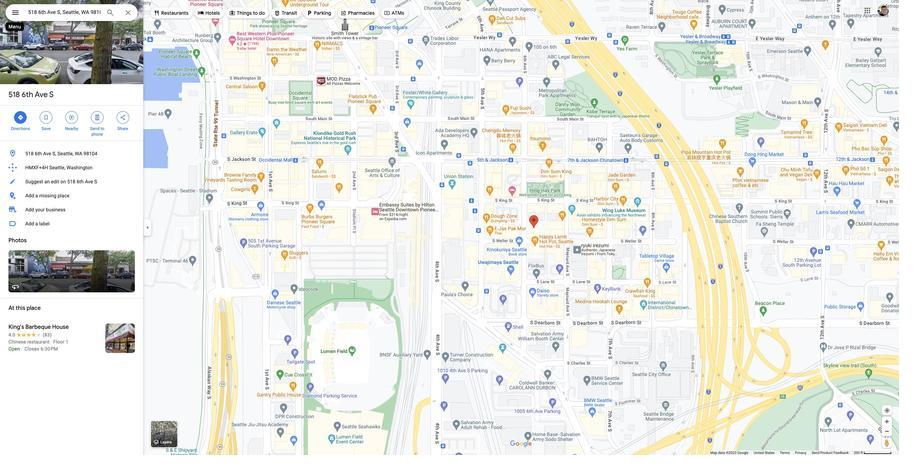 Task type: describe. For each thing, give the bounding box(es) containing it.
518 for 518 6th ave s, seattle, wa 98104
[[25, 151, 34, 157]]

google
[[738, 452, 749, 456]]

collapse side panel image
[[144, 224, 151, 232]]

chinese
[[8, 340, 26, 345]]

ft
[[861, 452, 863, 456]]

add a label
[[25, 221, 50, 227]]

 search field
[[6, 4, 138, 22]]

send to phone
[[90, 126, 104, 137]]

 things to do
[[229, 9, 265, 17]]

map data ©2023 google
[[710, 452, 749, 456]]

nearby
[[65, 126, 78, 131]]

business
[[46, 207, 66, 213]]

king's barbeque house
[[8, 324, 69, 331]]


[[229, 9, 235, 17]]

barbeque
[[25, 324, 51, 331]]

1
[[66, 340, 68, 345]]

wa
[[75, 151, 82, 157]]

 parking
[[306, 9, 331, 17]]


[[94, 114, 100, 122]]

on
[[60, 179, 66, 185]]

united states
[[754, 452, 775, 456]]

s,
[[52, 151, 56, 157]]

 button
[[6, 4, 25, 22]]

king's
[[8, 324, 24, 331]]

add your business link
[[0, 203, 143, 217]]

feedback
[[834, 452, 849, 456]]

©2023
[[726, 452, 737, 456]]

your
[[35, 207, 45, 213]]

send for send product feedback
[[812, 452, 820, 456]]

a for missing
[[35, 193, 38, 199]]

0 horizontal spatial place
[[27, 305, 41, 312]]


[[11, 8, 20, 18]]

an
[[44, 179, 50, 185]]

transit
[[282, 10, 297, 16]]

do
[[259, 10, 265, 16]]

to inside send to phone
[[101, 126, 104, 131]]

ave inside button
[[85, 179, 93, 185]]


[[17, 114, 24, 122]]

add a missing place button
[[0, 189, 143, 203]]

directions
[[11, 126, 30, 131]]

united states button
[[754, 451, 775, 456]]

add a label button
[[0, 217, 143, 231]]

show your location image
[[884, 408, 891, 415]]

⋅
[[21, 347, 23, 352]]

s inside button
[[94, 179, 97, 185]]

518 6th ave s main content
[[0, 0, 143, 456]]

 pharmacies
[[340, 9, 375, 17]]

washington
[[67, 165, 93, 171]]

parking
[[314, 10, 331, 16]]

suggest an edit on 518 6th ave s
[[25, 179, 97, 185]]

suggest an edit on 518 6th ave s button
[[0, 175, 143, 189]]

google maps element
[[0, 0, 899, 456]]

518 6th ave s
[[8, 90, 54, 100]]

missing
[[39, 193, 56, 199]]

0 horizontal spatial s
[[49, 90, 54, 100]]

house
[[52, 324, 69, 331]]

phone
[[91, 132, 103, 137]]

518 6th ave s, seattle, wa 98104
[[25, 151, 97, 157]]

4.0 stars 83 reviews image
[[8, 332, 52, 339]]


[[120, 114, 126, 122]]

pharmacies
[[348, 10, 375, 16]]

200 ft button
[[854, 452, 892, 456]]

suggest
[[25, 179, 43, 185]]

a for label
[[35, 221, 38, 227]]

zoom in image
[[885, 420, 890, 425]]

1 vertical spatial seattle,
[[49, 165, 65, 171]]

place inside button
[[58, 193, 69, 199]]

open
[[8, 347, 20, 352]]

200 ft
[[854, 452, 863, 456]]

4.0
[[8, 333, 15, 338]]


[[340, 9, 347, 17]]

terms
[[780, 452, 790, 456]]

ave for s,
[[43, 151, 51, 157]]

hmxf+4h
[[25, 165, 48, 171]]

restaurants
[[161, 10, 189, 16]]

send product feedback button
[[812, 451, 849, 456]]

edit
[[51, 179, 59, 185]]



Task type: locate. For each thing, give the bounding box(es) containing it.
data
[[718, 452, 725, 456]]

 atms
[[384, 9, 404, 17]]

privacy button
[[795, 451, 807, 456]]

0 vertical spatial a
[[35, 193, 38, 199]]

(83)
[[43, 333, 52, 338]]


[[43, 114, 49, 122]]

·
[[51, 340, 52, 345]]

add a missing place
[[25, 193, 69, 199]]

1 add from the top
[[25, 193, 34, 199]]

6th down washington
[[77, 179, 84, 185]]

 transit
[[274, 9, 297, 17]]

seattle, up edit
[[49, 165, 65, 171]]

add
[[25, 193, 34, 199], [25, 207, 34, 213], [25, 221, 34, 227]]

add for add a label
[[25, 221, 34, 227]]

seattle,
[[57, 151, 74, 157], [49, 165, 65, 171]]

518 6th ave s, seattle, wa 98104 button
[[0, 147, 143, 161]]

1 horizontal spatial 6th
[[35, 151, 42, 157]]

things
[[237, 10, 252, 16]]

1 vertical spatial 6th
[[35, 151, 42, 157]]

2 vertical spatial ave
[[85, 179, 93, 185]]

a left label
[[35, 221, 38, 227]]

ave inside button
[[43, 151, 51, 157]]

states
[[765, 452, 775, 456]]

1 horizontal spatial send
[[812, 452, 820, 456]]

2 add from the top
[[25, 207, 34, 213]]

united
[[754, 452, 764, 456]]

2 horizontal spatial 518
[[67, 179, 75, 185]]

518 up hmxf+4h
[[25, 151, 34, 157]]

to up phone
[[101, 126, 104, 131]]

1 vertical spatial s
[[94, 179, 97, 185]]

518 inside button
[[25, 151, 34, 157]]

1 vertical spatial 518
[[25, 151, 34, 157]]

place
[[58, 193, 69, 199], [27, 305, 41, 312]]

photos
[[8, 237, 27, 244]]

place right 'this'
[[27, 305, 41, 312]]

send left product
[[812, 452, 820, 456]]

ave for s
[[35, 90, 48, 100]]

floor
[[53, 340, 64, 345]]

1 vertical spatial place
[[27, 305, 41, 312]]

google account: ben chafik  
(ben.chafik@adept.ai) image
[[878, 5, 889, 16]]

add left label
[[25, 221, 34, 227]]

place down on
[[58, 193, 69, 199]]

product
[[821, 452, 833, 456]]

add left your
[[25, 207, 34, 213]]

518 right on
[[67, 179, 75, 185]]

1 vertical spatial to
[[101, 126, 104, 131]]

actions for 518 6th ave s region
[[0, 106, 143, 141]]

1 horizontal spatial place
[[58, 193, 69, 199]]

a
[[35, 193, 38, 199], [35, 221, 38, 227]]

0 horizontal spatial send
[[90, 126, 100, 131]]

send up phone
[[90, 126, 100, 131]]

ave left the s,
[[43, 151, 51, 157]]

none field inside 518 6th ave s, seattle, wa 98104 field
[[28, 8, 100, 17]]

save
[[42, 126, 51, 131]]

0 horizontal spatial 518
[[8, 90, 20, 100]]

send product feedback
[[812, 452, 849, 456]]

6th inside the 518 6th ave s, seattle, wa 98104 button
[[35, 151, 42, 157]]

 restaurants
[[154, 9, 189, 17]]

0 vertical spatial to
[[253, 10, 258, 16]]

footer containing map data ©2023 google
[[710, 451, 854, 456]]

2 vertical spatial 518
[[67, 179, 75, 185]]

this
[[16, 305, 25, 312]]

zoom out image
[[885, 430, 890, 435]]

518 for 518 6th ave s
[[8, 90, 20, 100]]

0 vertical spatial ave
[[35, 90, 48, 100]]

1 horizontal spatial s
[[94, 179, 97, 185]]


[[154, 9, 160, 17]]

atms
[[392, 10, 404, 16]]

6th for 518 6th ave s, seattle, wa 98104
[[35, 151, 42, 157]]

 hotels
[[198, 9, 220, 17]]

privacy
[[795, 452, 807, 456]]

6:30 pm
[[41, 347, 58, 352]]


[[68, 114, 75, 122]]


[[384, 9, 390, 17]]

share
[[117, 126, 128, 131]]

6th up hmxf+4h
[[35, 151, 42, 157]]

send inside send product feedback 'button'
[[812, 452, 820, 456]]

1 horizontal spatial 518
[[25, 151, 34, 157]]

layers
[[160, 441, 172, 446]]

send inside send to phone
[[90, 126, 100, 131]]

None field
[[28, 8, 100, 17]]

ave
[[35, 90, 48, 100], [43, 151, 51, 157], [85, 179, 93, 185]]


[[274, 9, 280, 17]]

send
[[90, 126, 100, 131], [812, 452, 820, 456]]

hmxf+4h seattle, washington
[[25, 165, 93, 171]]

0 horizontal spatial 6th
[[22, 90, 33, 100]]

hotels
[[205, 10, 220, 16]]

518 up  at top
[[8, 90, 20, 100]]

at this place
[[8, 305, 41, 312]]

2 a from the top
[[35, 221, 38, 227]]

add your business
[[25, 207, 66, 213]]

to left "do"
[[253, 10, 258, 16]]

s up save
[[49, 90, 54, 100]]

add for add your business
[[25, 207, 34, 213]]

6th
[[22, 90, 33, 100], [35, 151, 42, 157], [77, 179, 84, 185]]

ave up 
[[35, 90, 48, 100]]

1 vertical spatial add
[[25, 207, 34, 213]]

s
[[49, 90, 54, 100], [94, 179, 97, 185]]

a left missing
[[35, 193, 38, 199]]

0 vertical spatial add
[[25, 193, 34, 199]]

518 inside button
[[67, 179, 75, 185]]

footer
[[710, 451, 854, 456]]

2 vertical spatial add
[[25, 221, 34, 227]]

chinese restaurant · floor 1 open ⋅ closes 6:30 pm
[[8, 340, 68, 352]]

label
[[39, 221, 50, 227]]

0 vertical spatial seattle,
[[57, 151, 74, 157]]

add down suggest
[[25, 193, 34, 199]]

s up add a missing place button
[[94, 179, 97, 185]]

0 horizontal spatial to
[[101, 126, 104, 131]]

3 add from the top
[[25, 221, 34, 227]]

send for send to phone
[[90, 126, 100, 131]]

6th for 518 6th ave s
[[22, 90, 33, 100]]

terms button
[[780, 451, 790, 456]]

2 horizontal spatial 6th
[[77, 179, 84, 185]]

footer inside google maps element
[[710, 451, 854, 456]]

98104
[[84, 151, 97, 157]]

518
[[8, 90, 20, 100], [25, 151, 34, 157], [67, 179, 75, 185]]

1 horizontal spatial to
[[253, 10, 258, 16]]


[[306, 9, 313, 17]]

518 6th Ave S, Seattle, WA 98104 field
[[6, 4, 138, 21]]

restaurant
[[27, 340, 50, 345]]

0 vertical spatial s
[[49, 90, 54, 100]]

2 vertical spatial 6th
[[77, 179, 84, 185]]

seattle, right the s,
[[57, 151, 74, 157]]

show street view coverage image
[[882, 438, 892, 449]]

at
[[8, 305, 14, 312]]

closes
[[24, 347, 39, 352]]

0 vertical spatial 6th
[[22, 90, 33, 100]]

6th up  at top
[[22, 90, 33, 100]]

1 vertical spatial ave
[[43, 151, 51, 157]]

hmxf+4h seattle, washington button
[[0, 161, 143, 175]]

0 vertical spatial 518
[[8, 90, 20, 100]]

1 vertical spatial a
[[35, 221, 38, 227]]

to inside " things to do"
[[253, 10, 258, 16]]

ave down washington
[[85, 179, 93, 185]]

1 a from the top
[[35, 193, 38, 199]]


[[198, 9, 204, 17]]

200
[[854, 452, 860, 456]]

add for add a missing place
[[25, 193, 34, 199]]

0 vertical spatial place
[[58, 193, 69, 199]]

map
[[710, 452, 717, 456]]

0 vertical spatial send
[[90, 126, 100, 131]]

to
[[253, 10, 258, 16], [101, 126, 104, 131]]

1 vertical spatial send
[[812, 452, 820, 456]]

6th inside "suggest an edit on 518 6th ave s" button
[[77, 179, 84, 185]]



Task type: vqa. For each thing, say whether or not it's contained in the screenshot.
CO in the 303 kg co 2
no



